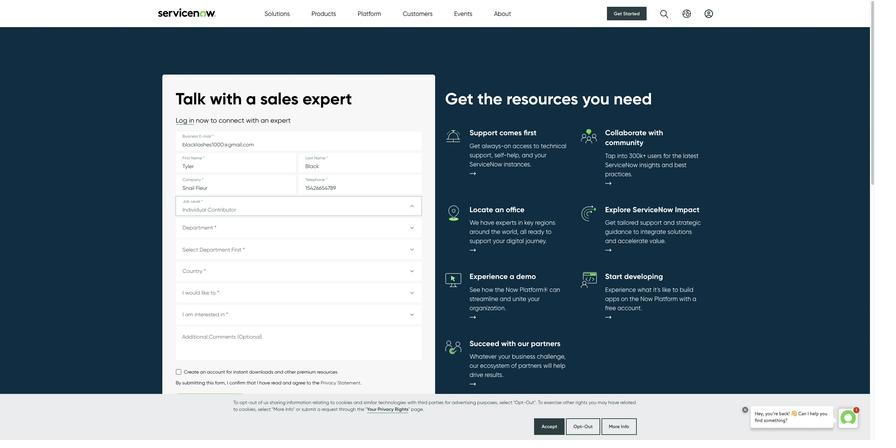 Task type: vqa. For each thing, say whether or not it's contained in the screenshot.
The Developing
yes



Task type: locate. For each thing, give the bounding box(es) containing it.
1 vertical spatial have
[[259, 380, 270, 386]]

our up the drive
[[470, 362, 479, 369]]

1 to from the left
[[233, 400, 238, 405]]

relating
[[313, 400, 329, 405]]

resources
[[507, 88, 578, 109], [317, 369, 338, 375]]

0 horizontal spatial i
[[227, 380, 228, 386]]

2 " from the left
[[409, 406, 410, 412]]

and down 'guidance'
[[605, 237, 616, 244]]

office
[[506, 205, 525, 214]]

get
[[614, 11, 622, 17], [445, 88, 474, 109], [470, 142, 480, 149], [605, 219, 616, 226]]

to up request
[[330, 400, 335, 405]]

2 vertical spatial for
[[445, 400, 451, 405]]

experience up apps
[[605, 286, 636, 293]]

sharing
[[270, 400, 286, 405]]

an for create an account for instant downloads and other premium resources
[[200, 369, 206, 375]]

and left similar on the left bottom
[[354, 400, 362, 405]]

your
[[367, 406, 377, 412]]

all
[[520, 228, 527, 235]]

solutions button
[[265, 9, 290, 18]]

0 horizontal spatial resources
[[317, 369, 338, 375]]

0 horizontal spatial experience
[[470, 272, 508, 281]]

other
[[284, 369, 296, 375], [563, 400, 575, 405]]

0 vertical spatial select
[[500, 400, 513, 405]]

the inside we have experts in key regions around the world, all ready to support your digital journey.
[[491, 228, 500, 235]]

1 vertical spatial you
[[589, 400, 597, 405]]

to right out". on the right
[[538, 400, 543, 405]]

to left opt-
[[233, 400, 238, 405]]

0 horizontal spatial on
[[504, 142, 511, 149]]

talk
[[176, 88, 206, 109]]

1 vertical spatial now
[[641, 295, 653, 302]]

more info
[[609, 423, 629, 430]]

1 i from the left
[[227, 380, 228, 386]]

0 horizontal spatial "
[[366, 406, 367, 412]]

events
[[454, 10, 472, 17]]

1 horizontal spatial an
[[261, 116, 269, 125]]

get inside get always-on access to technical support, self-help, and your servicenow instances.
[[470, 142, 480, 149]]

ecosystem
[[480, 362, 510, 369]]

the inside experience what it's like to build apps on the now platform with a free account.
[[630, 295, 639, 302]]

0 horizontal spatial now
[[506, 286, 518, 293]]

to right access on the top of the page
[[534, 142, 539, 149]]

cookies
[[336, 400, 353, 405]]

1 horizontal spatial have
[[481, 219, 494, 226]]

to down regions
[[546, 228, 552, 235]]

on inside get always-on access to technical support, self-help, and your servicenow instances.
[[504, 142, 511, 149]]

1 horizontal spatial in
[[518, 219, 523, 226]]

guidance
[[605, 228, 632, 235]]

a down relating
[[317, 406, 320, 412]]

for
[[664, 152, 671, 159], [226, 369, 232, 375], [445, 400, 451, 405]]

results.
[[485, 371, 504, 378]]

1 horizontal spatial "
[[409, 406, 410, 412]]

0 horizontal spatial in
[[189, 116, 194, 125]]

page.
[[411, 406, 424, 412]]

an for locate an office
[[495, 205, 504, 214]]

and left best
[[662, 161, 673, 168]]

the inside see how the now platform® can streamline and unite your organization.
[[495, 286, 504, 293]]

have down downloads
[[259, 380, 270, 386]]

with up users
[[649, 128, 663, 137]]

and inside tap into 300k+ users for the latest servicenow insights and best practices.
[[662, 161, 673, 168]]

experience
[[470, 272, 508, 281], [605, 286, 636, 293]]

platform inside experience what it's like to build apps on the now platform with a free account.
[[655, 295, 678, 302]]

on up the help,
[[504, 142, 511, 149]]

0 horizontal spatial our
[[470, 362, 479, 369]]

of down business
[[511, 362, 517, 369]]

your down world,
[[493, 237, 505, 244]]

now
[[196, 116, 209, 125]]

your inside get always-on access to technical support, self-help, and your servicenow instances.
[[535, 152, 547, 159]]

you
[[582, 88, 610, 109], [589, 400, 597, 405]]

1 horizontal spatial of
[[511, 362, 517, 369]]

rights
[[395, 406, 409, 412]]

expert
[[303, 88, 352, 109], [270, 116, 291, 125]]

first
[[524, 128, 537, 137]]

0 vertical spatial experience
[[470, 272, 508, 281]]

1 horizontal spatial expert
[[303, 88, 352, 109]]

for left instant
[[226, 369, 232, 375]]

2 vertical spatial an
[[200, 369, 206, 375]]

1 " from the left
[[366, 406, 367, 412]]

in left key
[[518, 219, 523, 226]]

customers button
[[403, 9, 433, 18]]

servicenow down into
[[605, 161, 638, 168]]

regions
[[535, 219, 556, 226]]

your up ecosystem
[[498, 353, 510, 360]]

experts
[[496, 219, 517, 226]]

started
[[623, 11, 640, 17]]

1 vertical spatial expert
[[270, 116, 291, 125]]

to up accelerate
[[633, 228, 639, 235]]

to left the cookies,
[[233, 406, 238, 412]]

digital
[[507, 237, 524, 244]]

in inside we have experts in key regions around the world, all ready to support your digital journey.
[[518, 219, 523, 226]]

First Name text field
[[176, 153, 296, 172]]

impact
[[675, 205, 700, 214]]

2 horizontal spatial for
[[664, 152, 671, 159]]

servicenow image
[[157, 8, 216, 17]]

apps
[[605, 295, 620, 302]]

experience up how
[[470, 272, 508, 281]]

1 horizontal spatial to
[[538, 400, 543, 405]]

get always-on access to technical support, self-help, and your servicenow instances.
[[470, 142, 567, 168]]

and right read at the bottom left of page
[[283, 380, 291, 386]]

0 vertical spatial privacy
[[321, 380, 336, 386]]

0 horizontal spatial select
[[258, 406, 271, 412]]

for right users
[[664, 152, 671, 159]]

experience what it's like to build apps on the now platform with a free account.
[[605, 286, 697, 311]]

create an account for instant downloads and other premium resources
[[184, 369, 338, 375]]

talk with a sales expert
[[176, 88, 352, 109]]

servicenow down support,
[[470, 161, 502, 168]]

with right connect
[[246, 116, 259, 125]]

0 horizontal spatial other
[[284, 369, 296, 375]]

to
[[211, 116, 217, 125], [534, 142, 539, 149], [546, 228, 552, 235], [633, 228, 639, 235], [673, 286, 678, 293], [307, 380, 311, 386], [330, 400, 335, 405], [233, 406, 238, 412]]

the
[[478, 88, 503, 109], [672, 152, 682, 159], [491, 228, 500, 235], [495, 286, 504, 293], [630, 295, 639, 302], [312, 380, 320, 386], [357, 406, 364, 412]]

drive
[[470, 371, 483, 378]]

1 horizontal spatial our
[[518, 339, 529, 348]]

experience for experience what it's like to build apps on the now platform with a free account.
[[605, 286, 636, 293]]

an right the create
[[200, 369, 206, 375]]

an
[[261, 116, 269, 125], [495, 205, 504, 214], [200, 369, 206, 375]]

get for get started
[[614, 11, 622, 17]]

1 horizontal spatial on
[[621, 295, 628, 302]]

0 horizontal spatial platform
[[358, 10, 381, 17]]

partners
[[531, 339, 561, 348], [518, 362, 542, 369]]

0 vertical spatial now
[[506, 286, 518, 293]]

"
[[366, 406, 367, 412], [409, 406, 410, 412]]

2 i from the left
[[257, 380, 258, 386]]

and up read at the bottom left of page
[[275, 369, 283, 375]]

1 horizontal spatial now
[[641, 295, 653, 302]]

1 horizontal spatial select
[[500, 400, 513, 405]]

get inside get tailored support and strategic guidance to integrate solutions and accelerate value.
[[605, 219, 616, 226]]

get the resources you need
[[445, 88, 652, 109]]

whatever
[[470, 353, 497, 360]]

select down us
[[258, 406, 271, 412]]

0 vertical spatial platform
[[358, 10, 381, 17]]

0 vertical spatial expert
[[303, 88, 352, 109]]

Telephone telephone field
[[299, 175, 422, 194]]

agree
[[293, 380, 305, 386]]

to inside get always-on access to technical support, self-help, and your servicenow instances.
[[534, 142, 539, 149]]

parties
[[429, 400, 444, 405]]

your down technical on the right top of page
[[535, 152, 547, 159]]

a inside experience what it's like to build apps on the now platform with a free account.
[[693, 295, 697, 302]]

1 horizontal spatial privacy
[[378, 406, 394, 412]]

cookies,
[[239, 406, 257, 412]]

0 vertical spatial of
[[511, 362, 517, 369]]

now down what
[[641, 295, 653, 302]]

" left page.
[[409, 406, 410, 412]]

for right parties
[[445, 400, 451, 405]]

support up integrate
[[640, 219, 662, 226]]

i right that
[[257, 380, 258, 386]]

1 horizontal spatial other
[[563, 400, 575, 405]]

by submitting this form, i confirm that i have read and agree to the privacy statement .
[[176, 380, 362, 386]]

to right like
[[673, 286, 678, 293]]

privacy down the technologies
[[378, 406, 394, 412]]

1 vertical spatial select
[[258, 406, 271, 412]]

to right agree
[[307, 380, 311, 386]]

with down "build"
[[679, 295, 691, 302]]

get for get the resources you need
[[445, 88, 474, 109]]

self-
[[495, 152, 507, 159]]

support inside we have experts in key regions around the world, all ready to support your digital journey.
[[470, 237, 492, 244]]

0 horizontal spatial support
[[470, 237, 492, 244]]

with up page.
[[407, 400, 417, 405]]

your inside we have experts in key regions around the world, all ready to support your digital journey.
[[493, 237, 505, 244]]

our up business
[[518, 339, 529, 348]]

privacy left 'statement'
[[321, 380, 336, 386]]

log
[[176, 116, 187, 125]]

0 horizontal spatial of
[[258, 400, 262, 405]]

locate an office
[[470, 205, 525, 214]]

0 vertical spatial for
[[664, 152, 671, 159]]

0 vertical spatial have
[[481, 219, 494, 226]]

and inside see how the now platform® can streamline and unite your organization.
[[500, 295, 511, 302]]

related
[[620, 400, 636, 405]]

our
[[518, 339, 529, 348], [470, 362, 479, 369]]

experience inside experience what it's like to build apps on the now platform with a free account.
[[605, 286, 636, 293]]

i right form,
[[227, 380, 228, 386]]

1 horizontal spatial experience
[[605, 286, 636, 293]]

support
[[640, 219, 662, 226], [470, 237, 492, 244]]

explore
[[605, 205, 631, 214]]

similar
[[364, 400, 377, 405]]

1 vertical spatial in
[[518, 219, 523, 226]]

0 vertical spatial partners
[[531, 339, 561, 348]]

None text field
[[176, 327, 422, 360]]

privacy statement link
[[321, 380, 360, 386]]

now up unite
[[506, 286, 518, 293]]

the inside tap into 300k+ users for the latest servicenow insights and best practices.
[[672, 152, 682, 159]]

0 vertical spatial on
[[504, 142, 511, 149]]

1 horizontal spatial support
[[640, 219, 662, 226]]

and left unite
[[500, 295, 511, 302]]

1 vertical spatial experience
[[605, 286, 636, 293]]

on up account.
[[621, 295, 628, 302]]

1 vertical spatial platform
[[655, 295, 678, 302]]

with inside to opt-out of us sharing information relating to cookies and similar technologies with third parties for advertising purposes, select "opt-out".  to exercise other rights you may have related to cookies, select "more info" or submit a request through the "
[[407, 400, 417, 405]]

an down talk with a sales expert
[[261, 116, 269, 125]]

in right log
[[189, 116, 194, 125]]

" down similar on the left bottom
[[366, 406, 367, 412]]

1 vertical spatial an
[[495, 205, 504, 214]]

to right now
[[211, 116, 217, 125]]

partners up challenge,
[[531, 339, 561, 348]]

out
[[584, 423, 593, 430]]

technical
[[541, 142, 567, 149]]

1 vertical spatial support
[[470, 237, 492, 244]]

we have experts in key regions around the world, all ready to support your digital journey.
[[470, 219, 556, 244]]

1 vertical spatial other
[[563, 400, 575, 405]]

experience for experience a demo
[[470, 272, 508, 281]]

your down platform®
[[528, 295, 540, 302]]

other left rights
[[563, 400, 575, 405]]

platform®
[[520, 286, 548, 293]]

0 horizontal spatial for
[[226, 369, 232, 375]]

other up agree
[[284, 369, 296, 375]]

latest
[[683, 152, 699, 159]]

and inside get always-on access to technical support, self-help, and your servicenow instances.
[[522, 152, 533, 159]]

have right may at the right of page
[[608, 400, 619, 405]]

partners down business
[[518, 362, 542, 369]]

accept
[[542, 423, 557, 430]]

2 horizontal spatial an
[[495, 205, 504, 214]]

1 horizontal spatial platform
[[655, 295, 678, 302]]

1 horizontal spatial for
[[445, 400, 451, 405]]

select left "opt-
[[500, 400, 513, 405]]

of left us
[[258, 400, 262, 405]]

0 horizontal spatial an
[[200, 369, 206, 375]]

0 vertical spatial support
[[640, 219, 662, 226]]

a down "build"
[[693, 295, 697, 302]]

ready
[[528, 228, 544, 235]]

0 horizontal spatial to
[[233, 400, 238, 405]]

an up experts at the right of page
[[495, 205, 504, 214]]

a left demo
[[510, 272, 514, 281]]

0 horizontal spatial expert
[[270, 116, 291, 125]]

with up business
[[501, 339, 516, 348]]

have up around
[[481, 219, 494, 226]]

1 horizontal spatial i
[[257, 380, 258, 386]]

support,
[[470, 152, 493, 159]]

1 vertical spatial partners
[[518, 362, 542, 369]]

what
[[638, 286, 652, 293]]

2 vertical spatial have
[[608, 400, 619, 405]]

1 vertical spatial of
[[258, 400, 262, 405]]

1 vertical spatial our
[[470, 362, 479, 369]]

opt-out button
[[566, 418, 600, 435]]

1 vertical spatial on
[[621, 295, 628, 302]]

around
[[470, 228, 490, 235]]

collaborate with community
[[605, 128, 663, 147]]

about button
[[494, 9, 511, 18]]

of inside "whatever your business challenge, our ecosystem of partners will help drive results."
[[511, 362, 517, 369]]

products
[[312, 10, 336, 17]]

accelerate
[[618, 237, 648, 244]]

and down access on the top of the page
[[522, 152, 533, 159]]

support down around
[[470, 237, 492, 244]]

1 horizontal spatial resources
[[507, 88, 578, 109]]

" inside to opt-out of us sharing information relating to cookies and similar technologies with third parties for advertising purposes, select "opt-out".  to exercise other rights you may have related to cookies, select "more info" or submit a request through the "
[[366, 406, 367, 412]]

practices.
[[605, 170, 633, 177]]

2 horizontal spatial have
[[608, 400, 619, 405]]

best
[[675, 161, 687, 168]]

0 horizontal spatial have
[[259, 380, 270, 386]]

0 vertical spatial our
[[518, 339, 529, 348]]



Task type: describe. For each thing, give the bounding box(es) containing it.
connect
[[219, 116, 244, 125]]

read
[[271, 380, 281, 386]]

technologies
[[378, 400, 406, 405]]

other inside to opt-out of us sharing information relating to cookies and similar technologies with third parties for advertising purposes, select "opt-out".  to exercise other rights you may have related to cookies, select "more info" or submit a request through the "
[[563, 400, 575, 405]]

1 vertical spatial resources
[[317, 369, 338, 375]]

opt-
[[574, 423, 584, 430]]

servicenow inside tap into 300k+ users for the latest servicenow insights and best practices.
[[605, 161, 638, 168]]

to inside get tailored support and strategic guidance to integrate solutions and accelerate value.
[[633, 228, 639, 235]]

our inside "whatever your business challenge, our ecosystem of partners will help drive results."
[[470, 362, 479, 369]]

on inside experience what it's like to build apps on the now platform with a free account.
[[621, 295, 628, 302]]

rights
[[576, 400, 588, 405]]

third
[[418, 400, 427, 405]]

submit
[[302, 406, 316, 412]]

with up connect
[[210, 88, 242, 109]]

servicenow inside get always-on access to technical support, self-help, and your servicenow instances.
[[470, 161, 502, 168]]

get for get always-on access to technical support, self-help, and your servicenow instances.
[[470, 142, 480, 149]]

a up log in now to connect with an expert
[[246, 88, 256, 109]]

to inside experience what it's like to build apps on the now platform with a free account.
[[673, 286, 678, 293]]

Business E-mail text field
[[176, 132, 422, 151]]

demo
[[516, 272, 536, 281]]

solutions
[[265, 10, 290, 17]]

business
[[512, 353, 536, 360]]

insights
[[640, 161, 660, 168]]

Last Name text field
[[299, 153, 422, 172]]

see how the now platform® can streamline and unite your organization.
[[470, 286, 560, 311]]

now inside see how the now platform® can streamline and unite your organization.
[[506, 286, 518, 293]]

request
[[322, 406, 338, 412]]

streamline
[[470, 295, 498, 302]]

downloads
[[249, 369, 273, 375]]

and up the solutions
[[664, 219, 675, 226]]

the inside to opt-out of us sharing information relating to cookies and similar technologies with third parties for advertising purposes, select "opt-out".  to exercise other rights you may have related to cookies, select "more info" or submit a request through the "
[[357, 406, 364, 412]]

"opt-
[[514, 400, 526, 405]]

go to servicenow account image
[[705, 9, 713, 18]]

for inside tap into 300k+ users for the latest servicenow insights and best practices.
[[664, 152, 671, 159]]

experience a demo
[[470, 272, 536, 281]]

instances.
[[504, 161, 532, 168]]

premium
[[297, 369, 316, 375]]

with inside collaborate with community
[[649, 128, 663, 137]]

0 vertical spatial in
[[189, 116, 194, 125]]

"more
[[272, 406, 284, 412]]

0 vertical spatial other
[[284, 369, 296, 375]]

your privacy rights " page.
[[367, 406, 424, 412]]

comes
[[500, 128, 522, 137]]

servicenow up get tailored support and strategic guidance to integrate solutions and accelerate value.
[[633, 205, 673, 214]]

300k+
[[629, 152, 646, 159]]

exercise
[[544, 400, 562, 405]]

log in now to connect with an expert
[[176, 116, 291, 125]]

how
[[482, 286, 494, 293]]

account
[[207, 369, 225, 375]]

Company text field
[[176, 175, 296, 194]]

like
[[662, 286, 671, 293]]

can
[[550, 286, 560, 293]]

and inside to opt-out of us sharing information relating to cookies and similar technologies with third parties for advertising purposes, select "opt-out".  to exercise other rights you may have related to cookies, select "more info" or submit a request through the "
[[354, 400, 362, 405]]

succeed
[[470, 339, 499, 348]]

explore servicenow impact
[[605, 205, 700, 214]]

submitting
[[182, 380, 205, 386]]

advertising
[[452, 400, 476, 405]]

free
[[605, 304, 616, 311]]

statement
[[338, 380, 360, 386]]

strategic
[[676, 219, 701, 226]]

organization.
[[470, 304, 506, 311]]

by
[[176, 380, 181, 386]]

your privacy rights link
[[367, 406, 409, 413]]

get started link
[[607, 7, 647, 20]]

solutions
[[668, 228, 692, 235]]

your inside see how the now platform® can streamline and unite your organization.
[[528, 295, 540, 302]]

instant
[[233, 369, 248, 375]]

accept button
[[534, 418, 565, 435]]

2 to from the left
[[538, 400, 543, 405]]

out".
[[526, 400, 537, 405]]

get tailored support and strategic guidance to integrate solutions and accelerate value.
[[605, 219, 701, 244]]

0 vertical spatial resources
[[507, 88, 578, 109]]

0 vertical spatial you
[[582, 88, 610, 109]]

more
[[609, 423, 620, 430]]

to inside we have experts in key regions around the world, all ready to support your digital journey.
[[546, 228, 552, 235]]

through
[[339, 406, 356, 412]]

whatever your business challenge, our ecosystem of partners will help drive results.
[[470, 353, 566, 378]]

tap into 300k+ users for the latest servicenow insights and best practices.
[[605, 152, 699, 177]]

opt-out
[[574, 423, 593, 430]]

customers
[[403, 10, 433, 17]]

sales
[[260, 88, 299, 109]]

information
[[287, 400, 311, 405]]

about
[[494, 10, 511, 17]]

0 vertical spatial an
[[261, 116, 269, 125]]

help,
[[507, 152, 520, 159]]

that
[[247, 380, 256, 386]]

integrate
[[641, 228, 666, 235]]

you inside to opt-out of us sharing information relating to cookies and similar technologies with third parties for advertising purposes, select "opt-out".  to exercise other rights you may have related to cookies, select "more info" or submit a request through the "
[[589, 400, 597, 405]]

log in link
[[176, 116, 194, 125]]

1 vertical spatial privacy
[[378, 406, 394, 412]]

start
[[605, 272, 623, 281]]

0 horizontal spatial privacy
[[321, 380, 336, 386]]

form,
[[215, 380, 226, 386]]

support comes first
[[470, 128, 537, 137]]

with inside experience what it's like to build apps on the now platform with a free account.
[[679, 295, 691, 302]]

need
[[614, 88, 652, 109]]

for inside to opt-out of us sharing information relating to cookies and similar technologies with third parties for advertising purposes, select "opt-out".  to exercise other rights you may have related to cookies, select "more info" or submit a request through the "
[[445, 400, 451, 405]]

create
[[184, 369, 199, 375]]

now inside experience what it's like to build apps on the now platform with a free account.
[[641, 295, 653, 302]]

support inside get tailored support and strategic guidance to integrate solutions and accelerate value.
[[640, 219, 662, 226]]

world,
[[502, 228, 519, 235]]

1 vertical spatial for
[[226, 369, 232, 375]]

a inside to opt-out of us sharing information relating to cookies and similar technologies with third parties for advertising purposes, select "opt-out".  to exercise other rights you may have related to cookies, select "more info" or submit a request through the "
[[317, 406, 320, 412]]

collaborate
[[605, 128, 647, 137]]

always-
[[482, 142, 504, 149]]

partners inside "whatever your business challenge, our ecosystem of partners will help drive results."
[[518, 362, 542, 369]]

see
[[470, 286, 480, 293]]

opt-
[[240, 400, 250, 405]]

build
[[680, 286, 694, 293]]

of inside to opt-out of us sharing information relating to cookies and similar technologies with third parties for advertising purposes, select "opt-out".  to exercise other rights you may have related to cookies, select "more info" or submit a request through the "
[[258, 400, 262, 405]]

help
[[553, 362, 566, 369]]

have inside to opt-out of us sharing information relating to cookies and similar technologies with third parties for advertising purposes, select "opt-out".  to exercise other rights you may have related to cookies, select "more info" or submit a request through the "
[[608, 400, 619, 405]]

this
[[206, 380, 214, 386]]

developing
[[624, 272, 663, 281]]

have inside we have experts in key regions around the world, all ready to support your digital journey.
[[481, 219, 494, 226]]

or
[[296, 406, 300, 412]]

your inside "whatever your business challenge, our ecosystem of partners will help drive results."
[[498, 353, 510, 360]]

access
[[513, 142, 532, 149]]

it's
[[653, 286, 661, 293]]

get started
[[614, 11, 640, 17]]

get for get tailored support and strategic guidance to integrate solutions and accelerate value.
[[605, 219, 616, 226]]

" inside 'your privacy rights " page.'
[[409, 406, 410, 412]]



